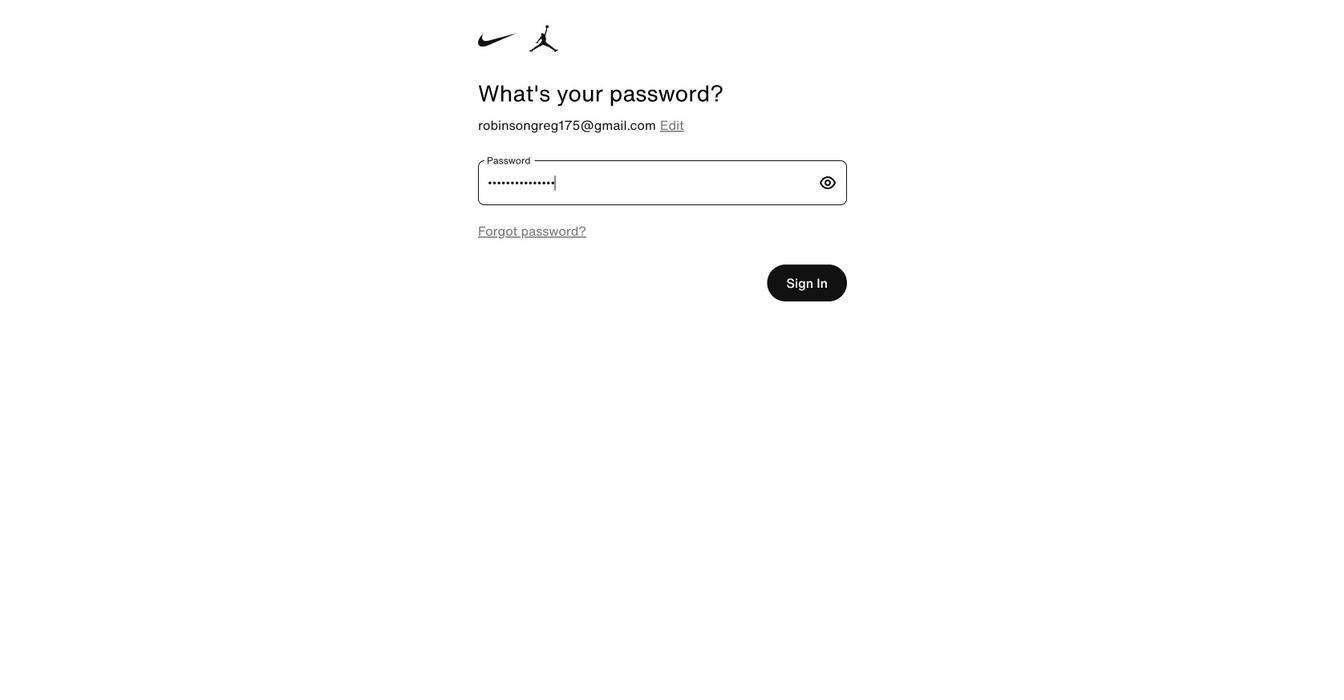 Task type: locate. For each thing, give the bounding box(es) containing it.
show or hide the password image
[[818, 173, 838, 193]]

None password field
[[478, 160, 818, 205]]

what's your password? group element
[[478, 0, 847, 106]]

what's your password? element
[[478, 80, 847, 106]]



Task type: describe. For each thing, give the bounding box(es) containing it.
nike logo image
[[478, 27, 517, 54]]



Task type: vqa. For each thing, say whether or not it's contained in the screenshot.
Show or hide the password image
yes



